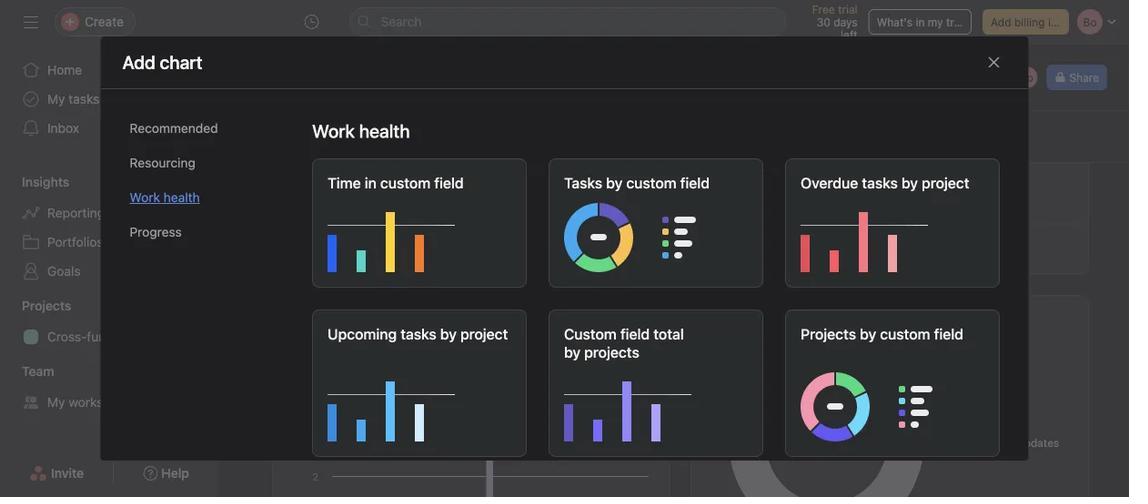 Task type: vqa. For each thing, say whether or not it's contained in the screenshot.
1st close this dialog image from the bottom
no



Task type: locate. For each thing, give the bounding box(es) containing it.
add left chart at the left top of the page
[[263, 130, 284, 143]]

projects button
[[0, 297, 71, 315]]

tasks inside button
[[400, 326, 436, 343]]

upcoming down upcoming tasks by assignee this week
[[327, 326, 397, 343]]

add
[[991, 15, 1012, 28], [263, 130, 284, 143]]

by
[[606, 174, 622, 192], [385, 309, 400, 324], [756, 309, 771, 324], [860, 326, 876, 343]]

project status
[[774, 309, 858, 324]]

my inside global element
[[47, 91, 65, 107]]

my inside teams element
[[47, 395, 65, 410]]

projects inside dropdown button
[[22, 298, 71, 313]]

share button
[[1047, 65, 1108, 90]]

upcoming tasks by project
[[327, 326, 508, 343]]

work health
[[312, 120, 410, 142]]

workspace down overdue tasks by project
[[835, 243, 892, 256]]

add inside add billing info button
[[991, 15, 1012, 28]]

plan
[[193, 329, 218, 344]]

in
[[916, 15, 925, 28], [364, 174, 376, 192], [386, 243, 395, 256], [804, 243, 814, 256]]

0 vertical spatial upcoming
[[285, 309, 346, 324]]

image of a multicolored column chart image
[[327, 199, 513, 272]]

trial?
[[947, 15, 972, 28]]

what's in my trial? button
[[869, 9, 972, 35]]

workspace inside button
[[835, 243, 892, 256]]

1
[[307, 243, 312, 256]]

tasks
[[69, 91, 100, 107], [862, 174, 898, 192], [350, 309, 382, 324], [400, 326, 436, 343]]

by inside button
[[860, 326, 876, 343]]

tasks in my workspace up upcoming tasks by assignee this week
[[353, 243, 474, 256]]

search list box
[[350, 7, 787, 36]]

my up inbox
[[47, 91, 65, 107]]

by project inside button
[[440, 326, 508, 343]]

image of a multicolored donut chart image for projects
[[801, 369, 986, 442]]

add inside add chart "button"
[[263, 130, 284, 143]]

project
[[149, 329, 190, 344]]

add left billing
[[991, 15, 1012, 28]]

report image
[[251, 66, 273, 88]]

what's in my trial?
[[877, 15, 972, 28]]

tasks in my workspace
[[353, 243, 474, 256], [771, 243, 892, 256]]

tasks right 'overdue'
[[862, 174, 898, 192]]

0 vertical spatial add
[[991, 15, 1012, 28]]

projects by project status
[[704, 309, 858, 324]]

1 horizontal spatial add
[[991, 15, 1012, 28]]

in left "my" on the right of page
[[916, 15, 925, 28]]

by project
[[902, 174, 969, 192], [440, 326, 508, 343]]

add for add chart
[[263, 130, 284, 143]]

add for add billing info
[[991, 15, 1012, 28]]

home link
[[11, 56, 208, 85]]

upcoming down 1
[[285, 309, 346, 324]]

image of a blue column chart image
[[327, 369, 513, 442]]

workspace
[[417, 243, 474, 256], [835, 243, 892, 256], [69, 395, 132, 410]]

image of a multicolored donut chart image inside overdue tasks by project button
[[801, 199, 986, 272]]

my tasks link
[[11, 85, 208, 114]]

custom field for projects by custom field
[[880, 326, 963, 343]]

projects up cross-
[[22, 298, 71, 313]]

portfolios link
[[11, 228, 208, 257]]

upcoming inside button
[[327, 326, 397, 343]]

field
[[620, 326, 650, 343]]

image of a multicolored donut chart image for tasks
[[564, 199, 750, 272]]

image of a multicolored donut chart image
[[564, 199, 750, 272], [801, 199, 986, 272], [801, 369, 986, 442]]

2 horizontal spatial workspace
[[835, 243, 892, 256]]

0 horizontal spatial by project
[[440, 326, 508, 343]]

1 tasks in my workspace from the left
[[353, 243, 474, 256]]

reporting
[[47, 205, 105, 220]]

resourcing button
[[130, 146, 283, 180]]

inbox
[[47, 121, 79, 136]]

tasks up upcoming tasks by project
[[350, 309, 382, 324]]

image of a multicolored donut chart image down projects by custom field on the right bottom of the page
[[801, 369, 986, 442]]

1 vertical spatial upcoming
[[327, 326, 397, 343]]

1 horizontal spatial custom field
[[626, 174, 710, 192]]

overdue tasks by project
[[801, 174, 969, 192]]

recommended
[[130, 121, 218, 136]]

my
[[299, 76, 324, 98], [47, 91, 65, 107], [398, 243, 414, 256], [817, 243, 832, 256], [47, 395, 65, 410]]

teams element
[[0, 355, 218, 421]]

tasks down assignee
[[400, 326, 436, 343]]

projects for projects by custom field
[[801, 326, 856, 343]]

inbox link
[[11, 114, 208, 143]]

tasks inside global element
[[69, 91, 100, 107]]

0 horizontal spatial custom field
[[380, 174, 463, 192]]

left
[[841, 28, 858, 41]]

by project inside button
[[902, 174, 969, 192]]

0 horizontal spatial tasks in my workspace
[[353, 243, 474, 256]]

by project for upcoming tasks by project
[[440, 326, 508, 343]]

cross-
[[47, 329, 87, 344]]

by for projects by custom field
[[860, 326, 876, 343]]

0 horizontal spatial workspace
[[69, 395, 132, 410]]

custom field inside button
[[880, 326, 963, 343]]

my down team
[[47, 395, 65, 410]]

tasks inside button
[[862, 174, 898, 192]]

2 horizontal spatial custom field
[[880, 326, 963, 343]]

projects for projects by project status
[[704, 309, 753, 324]]

time
[[327, 174, 361, 192]]

1 horizontal spatial tasks in my workspace
[[771, 243, 892, 256]]

image of a multicolored donut chart image inside tasks by custom field button
[[564, 199, 750, 272]]

1 horizontal spatial by project
[[902, 174, 969, 192]]

image of a multicolored donut chart image inside projects by custom field button
[[801, 369, 986, 442]]

custom field inside button
[[626, 174, 710, 192]]

2 tasks in my workspace from the left
[[771, 243, 892, 256]]

0 horizontal spatial projects
[[22, 298, 71, 313]]

0 vertical spatial by project
[[902, 174, 969, 192]]

workspace down "cross-functional project plan" 'link' at the bottom left of the page
[[69, 395, 132, 410]]

image of a multicolored donut chart image down the tasks by custom field
[[564, 199, 750, 272]]

in right time
[[364, 174, 376, 192]]

search button
[[350, 7, 787, 36]]

my down 'overdue'
[[817, 243, 832, 256]]

image of a multicolored donut chart image down overdue tasks by project
[[801, 199, 986, 272]]

1 vertical spatial by project
[[440, 326, 508, 343]]

overdue
[[801, 174, 858, 192]]

custom field inside "button"
[[380, 174, 463, 192]]

upcoming
[[285, 309, 346, 324], [327, 326, 397, 343]]

upcoming for upcoming tasks by assignee this week
[[285, 309, 346, 324]]

tasks down 'home'
[[69, 91, 100, 107]]

team button
[[0, 362, 54, 380]]

0 horizontal spatial add
[[263, 130, 284, 143]]

projects by custom field button
[[785, 310, 1000, 457]]

hide sidebar image
[[24, 15, 38, 29]]

projects left project status at the bottom right of page
[[704, 309, 753, 324]]

by inside button
[[606, 174, 622, 192]]

workspace up assignee
[[417, 243, 474, 256]]

show options image
[[461, 80, 476, 95]]

custom field total by projects button
[[548, 310, 763, 457]]

my for my tasks
[[47, 91, 65, 107]]

1 horizontal spatial projects
[[704, 309, 753, 324]]

2 horizontal spatial projects
[[801, 326, 856, 343]]

progress
[[130, 225, 182, 240]]

upcoming for upcoming tasks by project
[[327, 326, 397, 343]]

tasks by custom field button
[[548, 159, 763, 288]]

upcoming tasks by assignee this week
[[285, 309, 517, 324]]

2 horizontal spatial tasks
[[771, 243, 801, 256]]

projects inside button
[[801, 326, 856, 343]]

projects down project status at the bottom right of page
[[801, 326, 856, 343]]

my inside button
[[817, 243, 832, 256]]

global element
[[0, 45, 218, 154]]

time in custom field button
[[312, 159, 527, 288]]

my right "report" image
[[299, 76, 324, 98]]

search
[[381, 14, 422, 29]]

tasks
[[564, 174, 602, 192], [353, 243, 383, 256], [771, 243, 801, 256]]

add chart
[[122, 51, 203, 73]]

cross-functional project plan
[[47, 329, 218, 344]]

insights
[[22, 174, 70, 189]]

first dashboard
[[328, 76, 452, 98]]

reporting link
[[11, 198, 208, 228]]

1 vertical spatial add
[[263, 130, 284, 143]]

custom field
[[380, 174, 463, 192], [626, 174, 710, 192], [880, 326, 963, 343]]

tasks in my workspace down 'overdue'
[[771, 243, 892, 256]]

trial
[[838, 3, 858, 15]]



Task type: describe. For each thing, give the bounding box(es) containing it.
work health
[[130, 190, 200, 205]]

time in custom field
[[327, 174, 463, 192]]

billing
[[1015, 15, 1046, 28]]

insights button
[[0, 173, 70, 191]]

custom field total by projects
[[564, 326, 684, 361]]

in up project status at the bottom right of page
[[804, 243, 814, 256]]

tasks for my tasks
[[69, 91, 100, 107]]

share
[[1070, 71, 1100, 84]]

add chart button
[[240, 124, 322, 149]]

my for my first dashboard
[[299, 76, 324, 98]]

total
[[653, 326, 684, 343]]

by projects
[[564, 344, 639, 361]]

assignee
[[403, 309, 457, 324]]

upcoming tasks by project button
[[312, 310, 527, 457]]

projects element
[[0, 289, 218, 355]]

filter
[[315, 243, 342, 256]]

tasks by custom field
[[564, 174, 710, 192]]

invite
[[51, 466, 84, 481]]

info
[[1049, 15, 1068, 28]]

my for my workspace
[[47, 395, 65, 410]]

goals
[[47, 264, 81, 279]]

no
[[965, 436, 979, 449]]

free trial 30 days left
[[813, 3, 858, 41]]

portfolios
[[47, 234, 103, 249]]

what's
[[877, 15, 913, 28]]

tasks for overdue tasks by project
[[862, 174, 898, 192]]

progress button
[[130, 215, 283, 250]]

tasks for upcoming tasks by project
[[400, 326, 436, 343]]

no recent updates
[[965, 436, 1060, 449]]

recommended button
[[130, 111, 283, 146]]

custom field for tasks by custom field
[[626, 174, 710, 192]]

my first dashboard
[[299, 76, 452, 98]]

in right filter
[[386, 243, 395, 256]]

bo
[[1020, 71, 1034, 84]]

recent
[[982, 436, 1015, 449]]

bo button
[[1014, 65, 1040, 90]]

my workspace link
[[11, 388, 208, 417]]

my
[[928, 15, 944, 28]]

free
[[813, 3, 835, 15]]

cross-functional project plan link
[[11, 322, 218, 351]]

add billing info button
[[983, 9, 1070, 35]]

goals link
[[11, 257, 208, 286]]

by for tasks by custom field
[[606, 174, 622, 192]]

insights element
[[0, 166, 218, 289]]

by for projects by project status
[[756, 309, 771, 324]]

this week
[[460, 309, 517, 324]]

add billing info
[[991, 15, 1068, 28]]

by project for overdue tasks by project
[[902, 174, 969, 192]]

1 horizontal spatial workspace
[[417, 243, 474, 256]]

resourcing
[[130, 155, 196, 170]]

my workspace
[[47, 395, 132, 410]]

functional
[[87, 329, 145, 344]]

invite button
[[17, 457, 96, 490]]

tasks for upcoming tasks by assignee this week
[[350, 309, 382, 324]]

1 horizontal spatial tasks
[[564, 174, 602, 192]]

my tasks
[[47, 91, 100, 107]]

image of a purple column chart image
[[564, 369, 750, 442]]

tasks in my workspace inside button
[[771, 243, 892, 256]]

updates
[[1018, 436, 1060, 449]]

projects for projects
[[22, 298, 71, 313]]

home
[[47, 62, 82, 77]]

chart
[[287, 130, 313, 143]]

my down time in custom field
[[398, 243, 414, 256]]

custom field for time in custom field
[[380, 174, 463, 192]]

add to starred image
[[487, 80, 501, 95]]

days
[[834, 15, 858, 28]]

1 filter
[[307, 243, 342, 256]]

close image
[[987, 55, 1002, 70]]

health
[[164, 190, 200, 205]]

work health button
[[130, 180, 283, 215]]

0 horizontal spatial tasks
[[353, 243, 383, 256]]

work
[[130, 190, 160, 205]]

in inside "button"
[[364, 174, 376, 192]]

image of a multicolored donut chart image for overdue
[[801, 199, 986, 272]]

30
[[817, 15, 831, 28]]

tasks in my workspace button
[[703, 237, 901, 262]]

team
[[22, 364, 54, 379]]

custom
[[564, 326, 617, 343]]

workspace inside teams element
[[69, 395, 132, 410]]

overdue tasks by project button
[[785, 159, 1000, 288]]

add chart
[[263, 130, 313, 143]]

projects by custom field
[[801, 326, 963, 343]]



